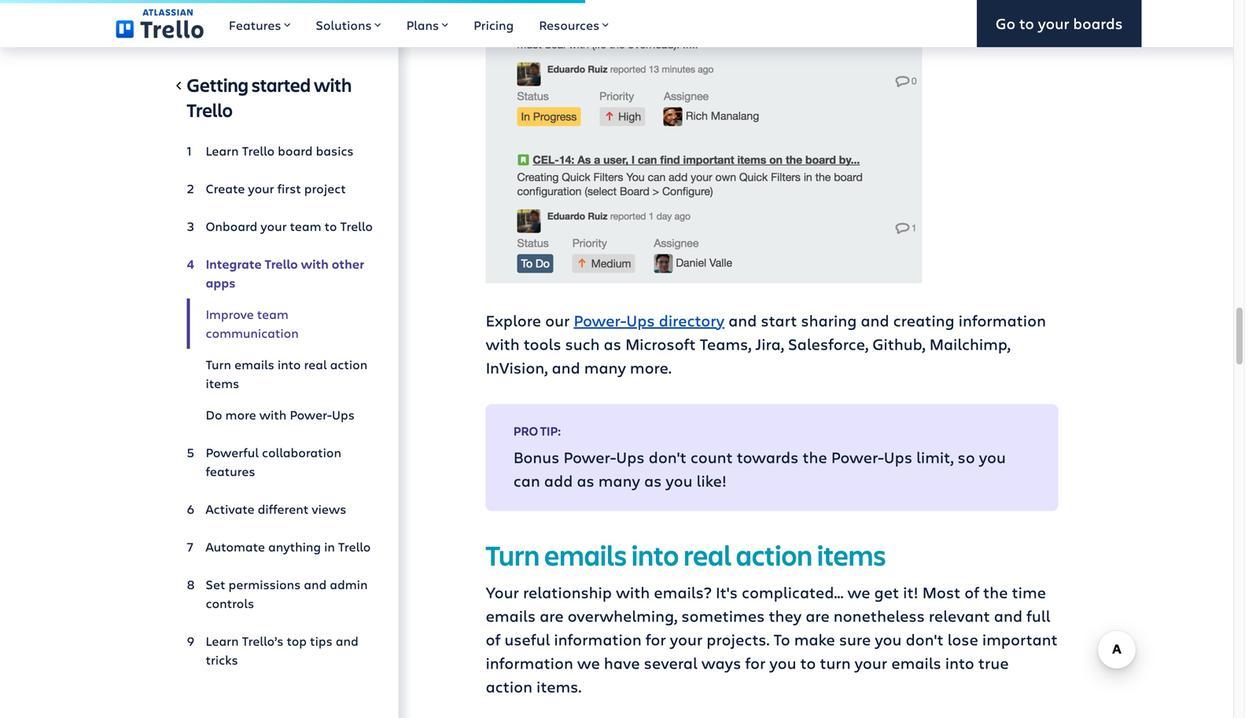 Task type: describe. For each thing, give the bounding box(es) containing it.
projects.
[[707, 629, 770, 650]]

power- up 'such' at the left of page
[[574, 310, 626, 331]]

complicated…
[[742, 582, 844, 603]]

activate
[[206, 501, 255, 518]]

top
[[287, 633, 307, 650]]

bonus
[[513, 447, 560, 468]]

emails up relationship
[[544, 537, 627, 574]]

the inside turn emails into real action items your relationship with emails? it's complicated… we get it! most of the time emails are overwhelming, sometimes they are nonetheless relevant and full of useful information for your projects. to make sure you don't lose important information we have several ways for you to turn your emails into true action items.
[[983, 582, 1008, 603]]

it's
[[716, 582, 738, 603]]

several
[[644, 653, 698, 674]]

turn for turn emails into real action items your relationship with emails? it's complicated… we get it! most of the time emails are overwhelming, sometimes they are nonetheless relevant and full of useful information for your projects. to make sure you don't lose important information we have several ways for you to turn your emails into true action items.
[[486, 537, 540, 574]]

items.
[[536, 676, 582, 698]]

tips
[[310, 633, 333, 650]]

you down 'to'
[[770, 653, 796, 674]]

2 are from the left
[[806, 606, 830, 627]]

set permissions and admin controls
[[206, 577, 368, 612]]

sharing
[[801, 310, 857, 331]]

and up 'github,'
[[861, 310, 889, 331]]

power- up the collaboration
[[290, 407, 332, 424]]

learn trello's top tips and tricks
[[206, 633, 359, 669]]

get
[[874, 582, 899, 603]]

with for do more with power-ups
[[259, 407, 287, 424]]

views
[[312, 501, 346, 518]]

most
[[922, 582, 961, 603]]

learn trello board basics
[[206, 142, 354, 159]]

into for turn emails into real action items your relationship with emails? it's complicated… we get it! most of the time emails are overwhelming, sometimes they are nonetheless relevant and full of useful information for your projects. to make sure you don't lose important information we have several ways for you to turn your emails into true action items.
[[632, 537, 679, 574]]

apps
[[206, 275, 235, 291]]

directory
[[659, 310, 725, 331]]

invision,
[[486, 357, 548, 378]]

true
[[978, 653, 1009, 674]]

turn for turn emails into real action items
[[206, 356, 231, 373]]

learn for learn trello's top tips and tricks
[[206, 633, 239, 650]]

set
[[206, 577, 225, 593]]

useful
[[504, 629, 550, 650]]

onboard
[[206, 218, 257, 235]]

go
[[996, 13, 1016, 34]]

basics
[[316, 142, 354, 159]]

solutions
[[316, 17, 372, 33]]

in
[[324, 539, 335, 556]]

emails down your on the left bottom of the page
[[486, 606, 536, 627]]

into for turn emails into real action items
[[278, 356, 301, 373]]

trello's
[[242, 633, 284, 650]]

turn emails into real action items link
[[187, 349, 373, 400]]

plans
[[406, 17, 439, 33]]

add
[[544, 470, 573, 492]]

integrate trello with other apps
[[206, 256, 364, 291]]

integrate
[[206, 256, 262, 273]]

with for integrate trello with other apps
[[301, 256, 329, 273]]

as inside and start sharing and creating information with tools such as microsoft teams, jira, salesforce, github, mailchimp, invision, and many more.
[[604, 333, 621, 355]]

1 horizontal spatial action
[[486, 676, 533, 698]]

many inside and start sharing and creating information with tools such as microsoft teams, jira, salesforce, github, mailchimp, invision, and many more.
[[584, 357, 626, 378]]

controls
[[206, 595, 254, 612]]

permissions
[[229, 577, 301, 593]]

create
[[206, 180, 245, 197]]

github,
[[873, 333, 926, 355]]

don't inside pro tip: bonus power-ups don't count towards the power-ups limit, so you can add as many as you like!
[[649, 447, 687, 468]]

make
[[794, 629, 835, 650]]

overwhelming,
[[568, 606, 678, 627]]

you down nonetheless
[[875, 629, 902, 650]]

plans button
[[394, 0, 461, 47]]

power-ups directory link
[[574, 310, 725, 331]]

board
[[278, 142, 313, 159]]

relationship
[[523, 582, 612, 603]]

turn
[[820, 653, 851, 674]]

trello inside integrate trello with other apps
[[265, 256, 298, 273]]

integrate trello with other apps link
[[187, 249, 373, 299]]

creating
[[893, 310, 955, 331]]

mailchimp,
[[929, 333, 1011, 355]]

like!
[[697, 470, 727, 492]]

turn emails into real action items
[[206, 356, 368, 392]]

with for getting started with trello
[[314, 72, 352, 97]]

sometimes
[[681, 606, 765, 627]]

collaboration
[[262, 444, 341, 461]]

tip:
[[540, 423, 561, 440]]

1 vertical spatial information
[[554, 629, 642, 650]]

tricks
[[206, 652, 238, 669]]

and start sharing and creating information with tools such as microsoft teams, jira, salesforce, github, mailchimp, invision, and many more.
[[486, 310, 1046, 378]]

learn for learn trello board basics
[[206, 142, 239, 159]]

jira,
[[756, 333, 784, 355]]

ways
[[702, 653, 741, 674]]

1 are from the left
[[540, 606, 564, 627]]

0 vertical spatial for
[[646, 629, 666, 650]]

emails down nonetheless
[[891, 653, 941, 674]]

pro tip: bonus power-ups don't count towards the power-ups limit, so you can add as many as you like!
[[513, 423, 1006, 492]]

and up teams,
[[728, 310, 757, 331]]

page progress progress bar
[[0, 0, 585, 3]]

different
[[258, 501, 309, 518]]

you left like!
[[666, 470, 693, 492]]

start
[[761, 310, 797, 331]]

so
[[958, 447, 975, 468]]

features
[[229, 17, 281, 33]]

our
[[545, 310, 570, 331]]

to inside turn emails into real action items your relationship with emails? it's complicated… we get it! most of the time emails are overwhelming, sometimes they are nonetheless relevant and full of useful information for your projects. to make sure you don't lose important information we have several ways for you to turn your emails into true action items.
[[800, 653, 816, 674]]

you right so
[[979, 447, 1006, 468]]

trello right in
[[338, 539, 371, 556]]

it!
[[903, 582, 918, 603]]

items for turn emails into real action items your relationship with emails? it's complicated… we get it! most of the time emails are overwhelming, sometimes they are nonetheless relevant and full of useful information for your projects. to make sure you don't lose important information we have several ways for you to turn your emails into true action items.
[[817, 537, 886, 574]]

2 vertical spatial information
[[486, 653, 573, 674]]

go to your boards link
[[977, 0, 1142, 47]]

pricing
[[474, 17, 514, 33]]

information inside and start sharing and creating information with tools such as microsoft teams, jira, salesforce, github, mailchimp, invision, and many more.
[[959, 310, 1046, 331]]

relevant
[[929, 606, 990, 627]]

action for turn emails into real action items your relationship with emails? it's complicated… we get it! most of the time emails are overwhelming, sometimes they are nonetheless relevant and full of useful information for your projects. to make sure you don't lose important information we have several ways for you to turn your emails into true action items.
[[736, 537, 813, 574]]

lose
[[948, 629, 978, 650]]

getting started with trello
[[187, 72, 352, 122]]

explore
[[486, 310, 541, 331]]

powerful
[[206, 444, 259, 461]]



Task type: vqa. For each thing, say whether or not it's contained in the screenshot.
tricks
yes



Task type: locate. For each thing, give the bounding box(es) containing it.
real up it's
[[684, 537, 731, 574]]

as down explore our power-ups directory
[[604, 333, 621, 355]]

onboard your team to trello link
[[187, 211, 373, 242]]

1 vertical spatial into
[[632, 537, 679, 574]]

important
[[982, 629, 1058, 650]]

anything
[[268, 539, 321, 556]]

other
[[332, 256, 364, 273]]

many right add
[[598, 470, 640, 492]]

your down create your first project
[[261, 218, 287, 235]]

with right the started
[[314, 72, 352, 97]]

2 horizontal spatial as
[[644, 470, 662, 492]]

1 vertical spatial for
[[745, 653, 766, 674]]

improve team communication
[[206, 306, 299, 342]]

items up get
[[817, 537, 886, 574]]

1 vertical spatial items
[[817, 537, 886, 574]]

tools
[[524, 333, 561, 355]]

onboard your team to trello
[[206, 218, 373, 235]]

real
[[304, 356, 327, 373], [684, 537, 731, 574]]

first
[[277, 180, 301, 197]]

into down 'lose'
[[945, 653, 974, 674]]

learn trello board basics link
[[187, 135, 373, 167]]

0 vertical spatial turn
[[206, 356, 231, 373]]

learn up create
[[206, 142, 239, 159]]

limit,
[[916, 447, 954, 468]]

with
[[314, 72, 352, 97], [301, 256, 329, 273], [486, 333, 520, 355], [259, 407, 287, 424], [616, 582, 650, 603]]

action inside turn emails into real action items
[[330, 356, 368, 373]]

0 vertical spatial action
[[330, 356, 368, 373]]

learn inside the learn trello's top tips and tricks
[[206, 633, 239, 650]]

1 horizontal spatial into
[[632, 537, 679, 574]]

real for turn emails into real action items your relationship with emails? it's complicated… we get it! most of the time emails are overwhelming, sometimes they are nonetheless relevant and full of useful information for your projects. to make sure you don't lose important information we have several ways for you to turn your emails into true action items.
[[684, 537, 731, 574]]

1 vertical spatial turn
[[486, 537, 540, 574]]

project
[[304, 180, 346, 197]]

and
[[728, 310, 757, 331], [861, 310, 889, 331], [552, 357, 580, 378], [304, 577, 327, 593], [994, 606, 1023, 627], [336, 633, 359, 650]]

started
[[252, 72, 311, 97]]

0 vertical spatial of
[[965, 582, 979, 603]]

0 horizontal spatial as
[[577, 470, 594, 492]]

to
[[774, 629, 790, 650]]

count
[[690, 447, 733, 468]]

teams,
[[700, 333, 752, 355]]

turn inside turn emails into real action items
[[206, 356, 231, 373]]

trello down getting
[[187, 98, 233, 122]]

we left have
[[577, 653, 600, 674]]

2 vertical spatial to
[[800, 653, 816, 674]]

with inside and start sharing and creating information with tools such as microsoft teams, jira, salesforce, github, mailchimp, invision, and many more.
[[486, 333, 520, 355]]

to right "go"
[[1019, 13, 1034, 34]]

team up communication
[[257, 306, 289, 323]]

create your first project
[[206, 180, 346, 197]]

1 horizontal spatial the
[[983, 582, 1008, 603]]

don't inside turn emails into real action items your relationship with emails? it's complicated… we get it! most of the time emails are overwhelming, sometimes they are nonetheless relevant and full of useful information for your projects. to make sure you don't lose important information we have several ways for you to turn your emails into true action items.
[[906, 629, 944, 650]]

and inside the learn trello's top tips and tricks
[[336, 633, 359, 650]]

don't left count on the bottom of page
[[649, 447, 687, 468]]

0 vertical spatial real
[[304, 356, 327, 373]]

1 vertical spatial of
[[486, 629, 501, 650]]

0 horizontal spatial don't
[[649, 447, 687, 468]]

0 vertical spatial the
[[803, 447, 827, 468]]

learn up tricks
[[206, 633, 239, 650]]

with left other
[[301, 256, 329, 273]]

your
[[486, 582, 519, 603]]

your left boards
[[1038, 13, 1069, 34]]

into down improve team communication link
[[278, 356, 301, 373]]

improve team communication link
[[187, 299, 373, 349]]

are up make
[[806, 606, 830, 627]]

real inside turn emails into real action items
[[304, 356, 327, 373]]

0 vertical spatial learn
[[206, 142, 239, 159]]

getting
[[187, 72, 248, 97]]

many
[[584, 357, 626, 378], [598, 470, 640, 492]]

items inside turn emails into real action items your relationship with emails? it's complicated… we get it! most of the time emails are overwhelming, sometimes they are nonetheless relevant and full of useful information for your projects. to make sure you don't lose important information we have several ways for you to turn your emails into true action items.
[[817, 537, 886, 574]]

1 horizontal spatial for
[[745, 653, 766, 674]]

to
[[1019, 13, 1034, 34], [325, 218, 337, 235], [800, 653, 816, 674]]

automate anything in trello
[[206, 539, 371, 556]]

1 vertical spatial to
[[325, 218, 337, 235]]

with inside getting started with trello
[[314, 72, 352, 97]]

features button
[[216, 0, 303, 47]]

0 vertical spatial many
[[584, 357, 626, 378]]

full
[[1027, 606, 1050, 627]]

your down sure at the bottom right of page
[[855, 653, 887, 674]]

are down relationship
[[540, 606, 564, 627]]

as left like!
[[644, 470, 662, 492]]

getting started with trello link
[[187, 72, 373, 129]]

sure
[[839, 629, 871, 650]]

set permissions and admin controls link
[[187, 570, 373, 620]]

2 vertical spatial into
[[945, 653, 974, 674]]

trello inside getting started with trello
[[187, 98, 233, 122]]

real for turn emails into real action items
[[304, 356, 327, 373]]

1 horizontal spatial real
[[684, 537, 731, 574]]

power- up add
[[564, 447, 616, 468]]

as right add
[[577, 470, 594, 492]]

the
[[803, 447, 827, 468], [983, 582, 1008, 603]]

towards
[[737, 447, 799, 468]]

1 horizontal spatial are
[[806, 606, 830, 627]]

of up relevant
[[965, 582, 979, 603]]

2 horizontal spatial action
[[736, 537, 813, 574]]

turn emails into real action items your relationship with emails? it's complicated… we get it! most of the time emails are overwhelming, sometimes they are nonetheless relevant and full of useful information for your projects. to make sure you don't lose important information we have several ways for you to turn your emails into true action items.
[[486, 537, 1058, 698]]

the right towards
[[803, 447, 827, 468]]

1 vertical spatial don't
[[906, 629, 944, 650]]

such
[[565, 333, 600, 355]]

power- left limit,
[[831, 447, 884, 468]]

1 horizontal spatial as
[[604, 333, 621, 355]]

into inside turn emails into real action items
[[278, 356, 301, 373]]

emails inside turn emails into real action items
[[234, 356, 274, 373]]

0 horizontal spatial items
[[206, 375, 239, 392]]

information up "mailchimp,"
[[959, 310, 1046, 331]]

with right more
[[259, 407, 287, 424]]

1 horizontal spatial of
[[965, 582, 979, 603]]

items for turn emails into real action items
[[206, 375, 239, 392]]

improve
[[206, 306, 254, 323]]

1 horizontal spatial don't
[[906, 629, 944, 650]]

to down make
[[800, 653, 816, 674]]

2 horizontal spatial into
[[945, 653, 974, 674]]

2 horizontal spatial to
[[1019, 13, 1034, 34]]

team down "first"
[[290, 218, 321, 235]]

0 horizontal spatial into
[[278, 356, 301, 373]]

do more with power-ups
[[206, 407, 355, 424]]

1 vertical spatial learn
[[206, 633, 239, 650]]

and right tips
[[336, 633, 359, 650]]

0 vertical spatial to
[[1019, 13, 1034, 34]]

power-
[[574, 310, 626, 331], [290, 407, 332, 424], [564, 447, 616, 468], [831, 447, 884, 468]]

1 vertical spatial we
[[577, 653, 600, 674]]

and up the important
[[994, 606, 1023, 627]]

have
[[604, 653, 640, 674]]

admin
[[330, 577, 368, 593]]

emails down communication
[[234, 356, 274, 373]]

and down 'such' at the left of page
[[552, 357, 580, 378]]

1 vertical spatial the
[[983, 582, 1008, 603]]

1 horizontal spatial turn
[[486, 537, 540, 574]]

0 horizontal spatial for
[[646, 629, 666, 650]]

trello left board
[[242, 142, 275, 159]]

1 vertical spatial team
[[257, 306, 289, 323]]

items inside turn emails into real action items
[[206, 375, 239, 392]]

activate different views link
[[187, 494, 373, 525]]

information down useful
[[486, 653, 573, 674]]

0 vertical spatial information
[[959, 310, 1046, 331]]

your left "first"
[[248, 180, 274, 197]]

powerful collaboration features link
[[187, 437, 373, 488]]

emails?
[[654, 582, 712, 603]]

0 horizontal spatial action
[[330, 356, 368, 373]]

and inside set permissions and admin controls
[[304, 577, 327, 593]]

and inside turn emails into real action items your relationship with emails? it's complicated… we get it! most of the time emails are overwhelming, sometimes they are nonetheless relevant and full of useful information for your projects. to make sure you don't lose important information we have several ways for you to turn your emails into true action items.
[[994, 606, 1023, 627]]

items up do in the bottom of the page
[[206, 375, 239, 392]]

1 horizontal spatial we
[[848, 582, 870, 603]]

action
[[330, 356, 368, 373], [736, 537, 813, 574], [486, 676, 533, 698]]

0 vertical spatial we
[[848, 582, 870, 603]]

many inside pro tip: bonus power-ups don't count towards the power-ups limit, so you can add as many as you like!
[[598, 470, 640, 492]]

2 learn from the top
[[206, 633, 239, 650]]

your up several
[[670, 629, 703, 650]]

real down improve team communication link
[[304, 356, 327, 373]]

of left useful
[[486, 629, 501, 650]]

0 horizontal spatial the
[[803, 447, 827, 468]]

an image showing the jira power-up on a trello card image
[[486, 0, 922, 283]]

automate
[[206, 539, 265, 556]]

1 horizontal spatial to
[[800, 653, 816, 674]]

the inside pro tip: bonus power-ups don't count towards the power-ups limit, so you can add as many as you like!
[[803, 447, 827, 468]]

solutions button
[[303, 0, 394, 47]]

turn down communication
[[206, 356, 231, 373]]

many down 'such' at the left of page
[[584, 357, 626, 378]]

0 horizontal spatial to
[[325, 218, 337, 235]]

automate anything in trello link
[[187, 532, 373, 563]]

do
[[206, 407, 222, 424]]

team inside improve team communication
[[257, 306, 289, 323]]

create your first project link
[[187, 173, 373, 205]]

you
[[979, 447, 1006, 468], [666, 470, 693, 492], [875, 629, 902, 650], [770, 653, 796, 674]]

powerful collaboration features
[[206, 444, 341, 480]]

can
[[513, 470, 540, 492]]

1 vertical spatial real
[[684, 537, 731, 574]]

learn trello's top tips and tricks link
[[187, 626, 373, 676]]

for down projects.
[[745, 653, 766, 674]]

the left the time
[[983, 582, 1008, 603]]

0 vertical spatial team
[[290, 218, 321, 235]]

1 vertical spatial many
[[598, 470, 640, 492]]

0 horizontal spatial we
[[577, 653, 600, 674]]

with down explore
[[486, 333, 520, 355]]

for up several
[[646, 629, 666, 650]]

resources
[[539, 17, 600, 33]]

0 horizontal spatial real
[[304, 356, 327, 373]]

ups
[[626, 310, 655, 331], [332, 407, 355, 424], [616, 447, 645, 468], [884, 447, 912, 468]]

don't left 'lose'
[[906, 629, 944, 650]]

pricing link
[[461, 0, 526, 47]]

with inside integrate trello with other apps
[[301, 256, 329, 273]]

0 horizontal spatial turn
[[206, 356, 231, 373]]

turn inside turn emails into real action items your relationship with emails? it's complicated… we get it! most of the time emails are overwhelming, sometimes they are nonetheless relevant and full of useful information for your projects. to make sure you don't lose important information we have several ways for you to turn your emails into true action items.
[[486, 537, 540, 574]]

to down project
[[325, 218, 337, 235]]

0 horizontal spatial are
[[540, 606, 564, 627]]

we left get
[[848, 582, 870, 603]]

0 vertical spatial don't
[[649, 447, 687, 468]]

1 horizontal spatial items
[[817, 537, 886, 574]]

0 horizontal spatial of
[[486, 629, 501, 650]]

1 horizontal spatial team
[[290, 218, 321, 235]]

of
[[965, 582, 979, 603], [486, 629, 501, 650]]

team inside onboard your team to trello link
[[290, 218, 321, 235]]

and left admin
[[304, 577, 327, 593]]

trello down onboard your team to trello link
[[265, 256, 298, 273]]

turn up your on the left bottom of the page
[[486, 537, 540, 574]]

action for turn emails into real action items
[[330, 356, 368, 373]]

into up emails?
[[632, 537, 679, 574]]

trello up other
[[340, 218, 373, 235]]

salesforce,
[[788, 333, 869, 355]]

with up the overwhelming,
[[616, 582, 650, 603]]

0 vertical spatial into
[[278, 356, 301, 373]]

atlassian trello image
[[116, 9, 204, 38]]

communication
[[206, 325, 299, 342]]

boards
[[1073, 13, 1123, 34]]

more.
[[630, 357, 672, 378]]

real inside turn emails into real action items your relationship with emails? it's complicated… we get it! most of the time emails are overwhelming, sometimes they are nonetheless relevant and full of useful information for your projects. to make sure you don't lose important information we have several ways for you to turn your emails into true action items.
[[684, 537, 731, 574]]

they
[[769, 606, 802, 627]]

1 learn from the top
[[206, 142, 239, 159]]

features
[[206, 463, 255, 480]]

go to your boards
[[996, 13, 1123, 34]]

2 vertical spatial action
[[486, 676, 533, 698]]

with inside turn emails into real action items your relationship with emails? it's complicated… we get it! most of the time emails are overwhelming, sometimes they are nonetheless relevant and full of useful information for your projects. to make sure you don't lose important information we have several ways for you to turn your emails into true action items.
[[616, 582, 650, 603]]

more
[[225, 407, 256, 424]]

0 vertical spatial items
[[206, 375, 239, 392]]

information up have
[[554, 629, 642, 650]]

0 horizontal spatial team
[[257, 306, 289, 323]]

1 vertical spatial action
[[736, 537, 813, 574]]



